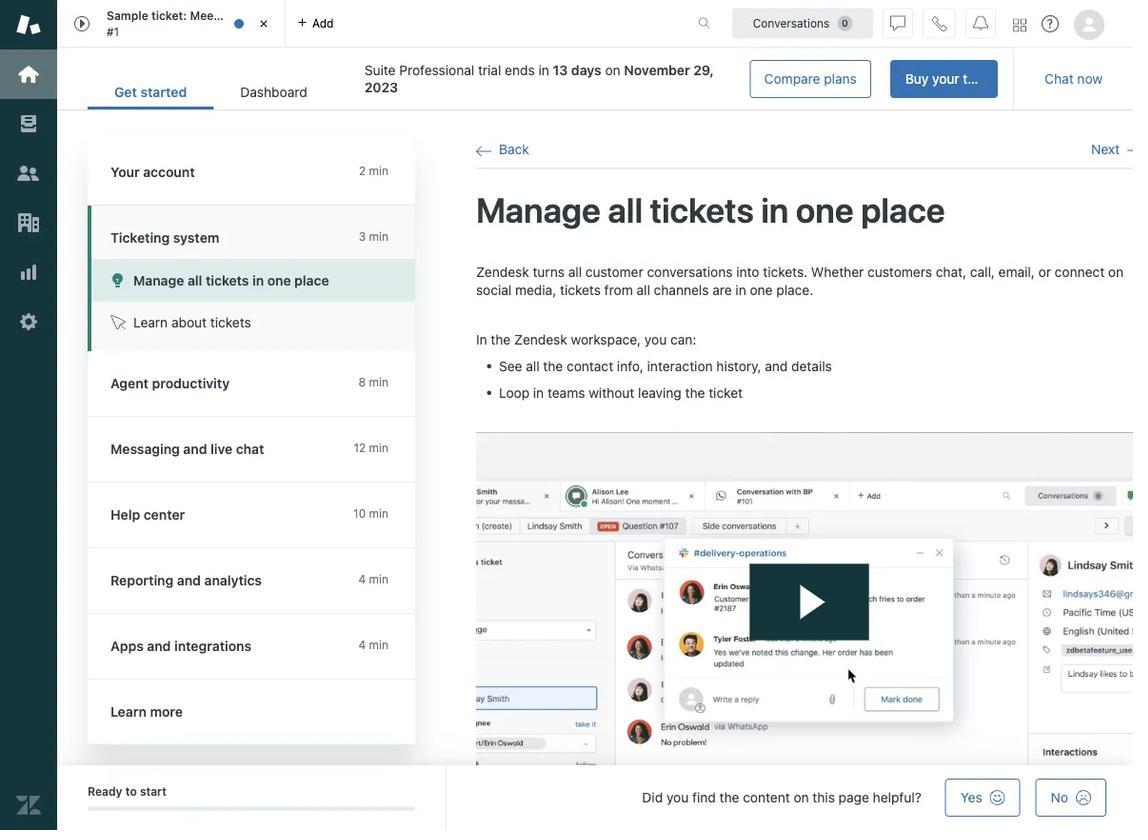 Task type: describe. For each thing, give the bounding box(es) containing it.
reporting and analytics
[[110, 573, 262, 589]]

apps and integrations
[[110, 639, 252, 654]]

the down "interaction"
[[685, 385, 705, 400]]

you inside footer
[[667, 790, 689, 806]]

meet
[[190, 9, 218, 22]]

dashboard tab
[[214, 74, 334, 110]]

chat now
[[1045, 71, 1103, 87]]

media,
[[515, 283, 557, 298]]

manage all tickets in one place inside button
[[133, 272, 329, 288]]

are
[[713, 283, 732, 298]]

details
[[792, 358, 832, 374]]

messaging
[[110, 441, 180, 457]]

2023
[[365, 80, 398, 95]]

teams
[[548, 385, 585, 400]]

get
[[114, 84, 137, 100]]

reporting and analytics heading
[[88, 549, 434, 614]]

your account heading
[[88, 140, 434, 206]]

place inside manage all tickets in one place button
[[295, 272, 329, 288]]

2 min
[[359, 164, 389, 178]]

live
[[211, 441, 233, 457]]

leaving
[[638, 385, 682, 400]]

see
[[499, 358, 522, 374]]

loop
[[499, 385, 530, 400]]

ready to start
[[88, 785, 167, 799]]

agent productivity heading
[[88, 351, 434, 417]]

and for reporting and analytics
[[177, 573, 201, 589]]

the up the teams
[[543, 358, 563, 374]]

ticketing system
[[110, 230, 219, 246]]

3 min
[[359, 230, 389, 243]]

learn for learn about tickets
[[133, 315, 168, 331]]

reporting
[[110, 573, 174, 589]]

center
[[144, 507, 185, 523]]

dashboard
[[240, 84, 307, 100]]

did
[[642, 790, 663, 806]]

min for reporting and analytics
[[369, 573, 389, 586]]

and for apps and integrations
[[147, 639, 171, 654]]

tab containing sample ticket: meet the ticket
[[57, 0, 286, 48]]

tickets inside content-title region
[[650, 189, 754, 230]]

close image
[[254, 14, 273, 33]]

start
[[140, 785, 167, 799]]

call,
[[970, 264, 995, 280]]

in inside content-title region
[[761, 189, 789, 230]]

manage all tickets in one place button
[[91, 259, 415, 301]]

min for apps and integrations
[[369, 639, 389, 652]]

29,
[[694, 62, 714, 78]]

back button
[[476, 141, 529, 158]]

min for help center
[[369, 507, 389, 521]]

in inside "zendesk turns all customer conversations into tickets. whether customers chat, call, email, or connect on social media, tickets from all channels are in one place."
[[736, 283, 747, 298]]

get started image
[[16, 62, 41, 87]]

12 min
[[354, 441, 389, 455]]

conversations
[[753, 17, 830, 30]]

productivity
[[152, 376, 230, 391]]

social
[[476, 283, 512, 298]]

zendesk products image
[[1013, 19, 1027, 32]]

1 horizontal spatial ticket
[[709, 385, 743, 400]]

into
[[736, 264, 760, 280]]

the inside footer
[[720, 790, 740, 806]]

did you find the content on this page helpful?
[[642, 790, 922, 806]]

conversations
[[647, 264, 733, 280]]

email,
[[999, 264, 1035, 280]]

zendesk inside "zendesk turns all customer conversations into tickets. whether customers chat, call, email, or connect on social media, tickets from all channels are in one place."
[[476, 264, 529, 280]]

in right the loop
[[533, 385, 544, 400]]

video element
[[476, 433, 1134, 804]]

tabs tab list
[[57, 0, 678, 48]]

agent
[[110, 376, 149, 391]]

messaging and live chat
[[110, 441, 264, 457]]

agent productivity
[[110, 376, 230, 391]]

to
[[125, 785, 137, 799]]

3
[[359, 230, 366, 243]]

button displays agent's chat status as invisible. image
[[891, 16, 906, 31]]

min for ticketing system
[[369, 230, 389, 243]]

workspace,
[[571, 332, 641, 347]]

sample ticket: meet the ticket #1
[[107, 9, 274, 38]]

this
[[813, 790, 835, 806]]

all right from
[[637, 283, 650, 298]]

in inside button
[[252, 272, 264, 288]]

trial for your
[[963, 71, 987, 87]]

add
[[312, 17, 334, 30]]

compare plans button
[[750, 60, 871, 98]]

and for messaging and live chat
[[183, 441, 207, 457]]

reporting image
[[16, 260, 41, 285]]

about
[[171, 315, 207, 331]]

your
[[933, 71, 960, 87]]

chat
[[236, 441, 264, 457]]

10 min
[[353, 507, 389, 521]]

4 for reporting and analytics
[[359, 573, 366, 586]]

find
[[693, 790, 716, 806]]

system
[[173, 230, 219, 246]]

on inside "zendesk turns all customer conversations into tickets. whether customers chat, call, email, or connect on social media, tickets from all channels are in one place."
[[1109, 264, 1124, 280]]

on inside footer
[[794, 790, 809, 806]]

suite professional trial ends in 13 days on
[[365, 62, 624, 78]]

admin image
[[16, 310, 41, 334]]

in
[[476, 332, 487, 347]]

apps
[[110, 639, 144, 654]]

ticketing
[[110, 230, 170, 246]]

8
[[359, 376, 366, 389]]

now
[[1078, 71, 1103, 87]]

plans
[[824, 71, 857, 87]]

buy your trial
[[906, 71, 987, 87]]

learn for learn more
[[110, 704, 147, 720]]

tickets inside "zendesk turns all customer conversations into tickets. whether customers chat, call, email, or connect on social media, tickets from all channels are in one place."
[[560, 283, 601, 298]]

content-title region
[[476, 188, 1134, 232]]

customers
[[868, 264, 932, 280]]

apps and integrations heading
[[88, 614, 434, 680]]

13
[[553, 62, 568, 78]]

help center
[[110, 507, 185, 523]]

1 vertical spatial zendesk
[[514, 332, 567, 347]]

main element
[[0, 0, 57, 831]]



Task type: locate. For each thing, give the bounding box(es) containing it.
0 horizontal spatial place
[[295, 272, 329, 288]]

6 min from the top
[[369, 573, 389, 586]]

1 horizontal spatial one
[[750, 283, 773, 298]]

footer
[[57, 766, 1134, 831]]

place.
[[777, 283, 814, 298]]

sample
[[107, 9, 148, 22]]

manage all tickets in one place
[[476, 189, 945, 230], [133, 272, 329, 288]]

1 min from the top
[[369, 164, 389, 178]]

zendesk up see
[[514, 332, 567, 347]]

next
[[1092, 141, 1120, 157]]

november
[[624, 62, 690, 78]]

tickets.
[[763, 264, 808, 280]]

1 vertical spatial ticket
[[709, 385, 743, 400]]

professional
[[399, 62, 475, 78]]

section containing suite professional trial ends in
[[349, 60, 998, 98]]

min
[[369, 164, 389, 178], [369, 230, 389, 243], [369, 376, 389, 389], [369, 441, 389, 455], [369, 507, 389, 521], [369, 573, 389, 586], [369, 639, 389, 652]]

no button
[[1036, 779, 1107, 817]]

all up customer
[[608, 189, 643, 230]]

yes
[[961, 790, 983, 806]]

tab list
[[88, 74, 334, 110]]

account
[[143, 164, 195, 180]]

on inside section
[[605, 62, 621, 78]]

in
[[539, 62, 549, 78], [761, 189, 789, 230], [252, 272, 264, 288], [736, 283, 747, 298], [533, 385, 544, 400]]

ticket:
[[151, 9, 187, 22]]

section
[[349, 60, 998, 98]]

1 4 min from the top
[[359, 573, 389, 586]]

next button
[[1092, 141, 1134, 158]]

4 min for analytics
[[359, 573, 389, 586]]

4
[[359, 573, 366, 586], [359, 639, 366, 652]]

all inside content-title region
[[608, 189, 643, 230]]

learn more heading
[[88, 680, 434, 746]]

5 min from the top
[[369, 507, 389, 521]]

manage inside button
[[133, 272, 184, 288]]

4 inside reporting and analytics heading
[[359, 573, 366, 586]]

one up whether
[[796, 189, 854, 230]]

footer containing did you find the content on this page helpful?
[[57, 766, 1134, 831]]

the inside sample ticket: meet the ticket #1
[[221, 9, 240, 22]]

min for your account
[[369, 164, 389, 178]]

the right find
[[720, 790, 740, 806]]

started
[[140, 84, 187, 100]]

learn more
[[110, 704, 183, 720]]

help
[[110, 507, 140, 523]]

tickets up conversations
[[650, 189, 754, 230]]

buy your trial button
[[890, 60, 998, 98]]

0 vertical spatial 4 min
[[359, 573, 389, 586]]

messaging and live chat heading
[[88, 417, 434, 483]]

tickets up learn about tickets button
[[206, 272, 249, 288]]

2 vertical spatial on
[[794, 790, 809, 806]]

2 4 min from the top
[[359, 639, 389, 652]]

trial inside button
[[963, 71, 987, 87]]

the right meet
[[221, 9, 240, 22]]

2 min from the top
[[369, 230, 389, 243]]

your
[[110, 164, 140, 180]]

loop in teams without leaving the ticket
[[499, 385, 743, 400]]

get started
[[114, 84, 187, 100]]

and left the analytics
[[177, 573, 201, 589]]

region
[[476, 262, 1134, 804]]

history,
[[717, 358, 762, 374]]

channels
[[654, 283, 709, 298]]

no
[[1051, 790, 1069, 806]]

info,
[[617, 358, 644, 374]]

whether
[[811, 264, 864, 280]]

4 min inside apps and integrations heading
[[359, 639, 389, 652]]

compare
[[765, 71, 821, 87]]

2 4 from the top
[[359, 639, 366, 652]]

4 min from the top
[[369, 441, 389, 455]]

0 vertical spatial place
[[861, 189, 945, 230]]

in the zendesk workspace, you can:
[[476, 332, 697, 347]]

1 horizontal spatial place
[[861, 189, 945, 230]]

manage up turns
[[476, 189, 601, 230]]

you right did
[[667, 790, 689, 806]]

manage all tickets in one place up learn about tickets button
[[133, 272, 329, 288]]

2 horizontal spatial one
[[796, 189, 854, 230]]

1 vertical spatial manage
[[133, 272, 184, 288]]

your account
[[110, 164, 195, 180]]

notifications image
[[973, 16, 989, 31]]

trial left ends on the top
[[478, 62, 501, 78]]

0 horizontal spatial one
[[267, 272, 291, 288]]

tickets right about
[[210, 315, 251, 331]]

12
[[354, 441, 366, 455]]

November 29, 2023 text field
[[365, 62, 714, 95]]

manage down the ticketing system
[[133, 272, 184, 288]]

0 vertical spatial manage all tickets in one place
[[476, 189, 945, 230]]

ticket inside sample ticket: meet the ticket #1
[[243, 9, 274, 22]]

the
[[221, 9, 240, 22], [491, 332, 511, 347], [543, 358, 563, 374], [685, 385, 705, 400], [720, 790, 740, 806]]

on right connect
[[1109, 264, 1124, 280]]

1 vertical spatial 4 min
[[359, 639, 389, 652]]

0 horizontal spatial manage all tickets in one place
[[133, 272, 329, 288]]

learn inside learn about tickets button
[[133, 315, 168, 331]]

10
[[353, 507, 366, 521]]

learn inside learn more dropdown button
[[110, 704, 147, 720]]

#1
[[107, 25, 119, 38]]

all
[[608, 189, 643, 230], [568, 264, 582, 280], [188, 272, 202, 288], [637, 283, 650, 298], [526, 358, 540, 374]]

in right are
[[736, 283, 747, 298]]

1 4 from the top
[[359, 573, 366, 586]]

progress-bar progress bar
[[88, 807, 415, 811]]

ready
[[88, 785, 122, 799]]

1 vertical spatial learn
[[110, 704, 147, 720]]

0 vertical spatial you
[[645, 332, 667, 347]]

ends
[[505, 62, 535, 78]]

in left 13
[[539, 62, 549, 78]]

tickets down turns
[[560, 283, 601, 298]]

chat
[[1045, 71, 1074, 87]]

one up learn about tickets button
[[267, 272, 291, 288]]

1 vertical spatial place
[[295, 272, 329, 288]]

from
[[605, 283, 633, 298]]

0 horizontal spatial trial
[[478, 62, 501, 78]]

place inside content-title region
[[861, 189, 945, 230]]

1 horizontal spatial manage
[[476, 189, 601, 230]]

1 vertical spatial you
[[667, 790, 689, 806]]

2 horizontal spatial on
[[1109, 264, 1124, 280]]

0 vertical spatial ticket
[[243, 9, 274, 22]]

min for agent productivity
[[369, 376, 389, 389]]

customers image
[[16, 161, 41, 186]]

chat,
[[936, 264, 967, 280]]

more
[[150, 704, 183, 720]]

min inside "ticketing system" heading
[[369, 230, 389, 243]]

min inside agent productivity "heading"
[[369, 376, 389, 389]]

views image
[[16, 111, 41, 136]]

min inside apps and integrations heading
[[369, 639, 389, 652]]

tickets
[[650, 189, 754, 230], [206, 272, 249, 288], [560, 283, 601, 298], [210, 315, 251, 331]]

see all the contact info, interaction history, and details
[[499, 358, 832, 374]]

back
[[499, 141, 529, 157]]

helpful?
[[873, 790, 922, 806]]

4 inside apps and integrations heading
[[359, 639, 366, 652]]

7 min from the top
[[369, 639, 389, 652]]

4 min inside reporting and analytics heading
[[359, 573, 389, 586]]

one
[[796, 189, 854, 230], [267, 272, 291, 288], [750, 283, 773, 298]]

all down system on the left top of page
[[188, 272, 202, 288]]

min inside messaging and live chat heading
[[369, 441, 389, 455]]

get help image
[[1042, 15, 1059, 32]]

tab list containing get started
[[88, 74, 334, 110]]

and left live
[[183, 441, 207, 457]]

ticket down the history, on the right of the page
[[709, 385, 743, 400]]

compare plans
[[765, 71, 857, 87]]

content
[[743, 790, 790, 806]]

tab
[[57, 0, 286, 48]]

0 vertical spatial learn
[[133, 315, 168, 331]]

1 vertical spatial 4
[[359, 639, 366, 652]]

one inside content-title region
[[796, 189, 854, 230]]

one inside button
[[267, 272, 291, 288]]

learn left more
[[110, 704, 147, 720]]

on left this
[[794, 790, 809, 806]]

in up tickets.
[[761, 189, 789, 230]]

chat now button
[[1030, 60, 1118, 98]]

manage inside content-title region
[[476, 189, 601, 230]]

one inside "zendesk turns all customer conversations into tickets. whether customers chat, call, email, or connect on social media, tickets from all channels are in one place."
[[750, 283, 773, 298]]

4 for apps and integrations
[[359, 639, 366, 652]]

one down into on the right of the page
[[750, 283, 773, 298]]

min inside your account "heading"
[[369, 164, 389, 178]]

1 vertical spatial on
[[1109, 264, 1124, 280]]

zendesk turns all customer conversations into tickets. whether customers chat, call, email, or connect on social media, tickets from all channels are in one place.
[[476, 264, 1124, 298]]

1 horizontal spatial trial
[[963, 71, 987, 87]]

integrations
[[174, 639, 252, 654]]

4 min for integrations
[[359, 639, 389, 652]]

ticketing system heading
[[88, 206, 434, 259]]

ticket right meet
[[243, 9, 274, 22]]

0 vertical spatial on
[[605, 62, 621, 78]]

video thumbnail image
[[476, 433, 1134, 804], [476, 433, 1134, 804]]

help center heading
[[88, 483, 434, 549]]

the right in
[[491, 332, 511, 347]]

0 vertical spatial 4
[[359, 573, 366, 586]]

on right days
[[605, 62, 621, 78]]

0 vertical spatial zendesk
[[476, 264, 529, 280]]

all right turns
[[568, 264, 582, 280]]

and left the details
[[765, 358, 788, 374]]

and
[[765, 358, 788, 374], [183, 441, 207, 457], [177, 573, 201, 589], [147, 639, 171, 654]]

zendesk image
[[16, 793, 41, 818]]

all inside button
[[188, 272, 202, 288]]

interaction
[[647, 358, 713, 374]]

1 vertical spatial manage all tickets in one place
[[133, 272, 329, 288]]

place up customers
[[861, 189, 945, 230]]

in up learn about tickets button
[[252, 272, 264, 288]]

and right apps
[[147, 639, 171, 654]]

place down "ticketing system" heading
[[295, 272, 329, 288]]

learn left about
[[133, 315, 168, 331]]

1 horizontal spatial manage all tickets in one place
[[476, 189, 945, 230]]

page
[[839, 790, 870, 806]]

organizations image
[[16, 211, 41, 235]]

0 horizontal spatial on
[[605, 62, 621, 78]]

0 vertical spatial manage
[[476, 189, 601, 230]]

min inside help center heading
[[369, 507, 389, 521]]

8 min
[[359, 376, 389, 389]]

zendesk
[[476, 264, 529, 280], [514, 332, 567, 347]]

or
[[1039, 264, 1052, 280]]

0 horizontal spatial manage
[[133, 272, 184, 288]]

analytics
[[204, 573, 262, 589]]

trial right your
[[963, 71, 987, 87]]

in inside section
[[539, 62, 549, 78]]

you left "can:"
[[645, 332, 667, 347]]

zendesk up 'social' on the top of page
[[476, 264, 529, 280]]

on
[[605, 62, 621, 78], [1109, 264, 1124, 280], [794, 790, 809, 806]]

buy
[[906, 71, 929, 87]]

can:
[[671, 332, 697, 347]]

min for messaging and live chat
[[369, 441, 389, 455]]

turns
[[533, 264, 565, 280]]

yes button
[[946, 779, 1021, 817]]

all right see
[[526, 358, 540, 374]]

region containing zendesk turns all customer conversations into tickets. whether customers chat, call, email, or connect on social media, tickets from all channels are in one place.
[[476, 262, 1134, 804]]

min inside reporting and analytics heading
[[369, 573, 389, 586]]

3 min from the top
[[369, 376, 389, 389]]

manage all tickets in one place inside content-title region
[[476, 189, 945, 230]]

connect
[[1055, 264, 1105, 280]]

manage all tickets in one place up conversations
[[476, 189, 945, 230]]

1 horizontal spatial on
[[794, 790, 809, 806]]

0 horizontal spatial ticket
[[243, 9, 274, 22]]

trial for professional
[[478, 62, 501, 78]]

learn about tickets
[[133, 315, 251, 331]]

zendesk support image
[[16, 12, 41, 37]]



Task type: vqa. For each thing, say whether or not it's contained in the screenshot.
Get Started IMAGE
yes



